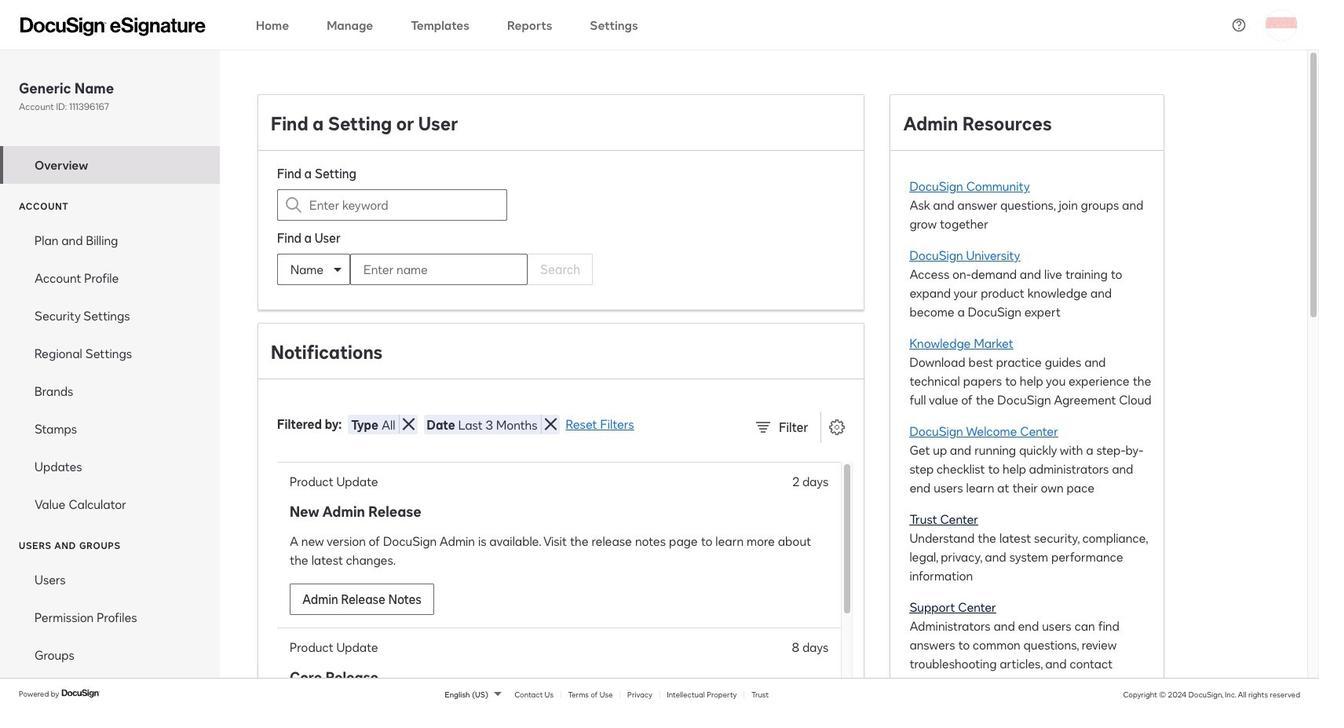 Task type: describe. For each thing, give the bounding box(es) containing it.
your uploaded profile image image
[[1266, 9, 1298, 40]]

Enter name text field
[[351, 255, 496, 284]]

Enter keyword text field
[[309, 190, 476, 220]]



Task type: locate. For each thing, give the bounding box(es) containing it.
docusign admin image
[[20, 17, 206, 36]]

users and groups element
[[0, 561, 220, 674]]

account element
[[0, 222, 220, 523]]

docusign image
[[61, 688, 101, 700]]



